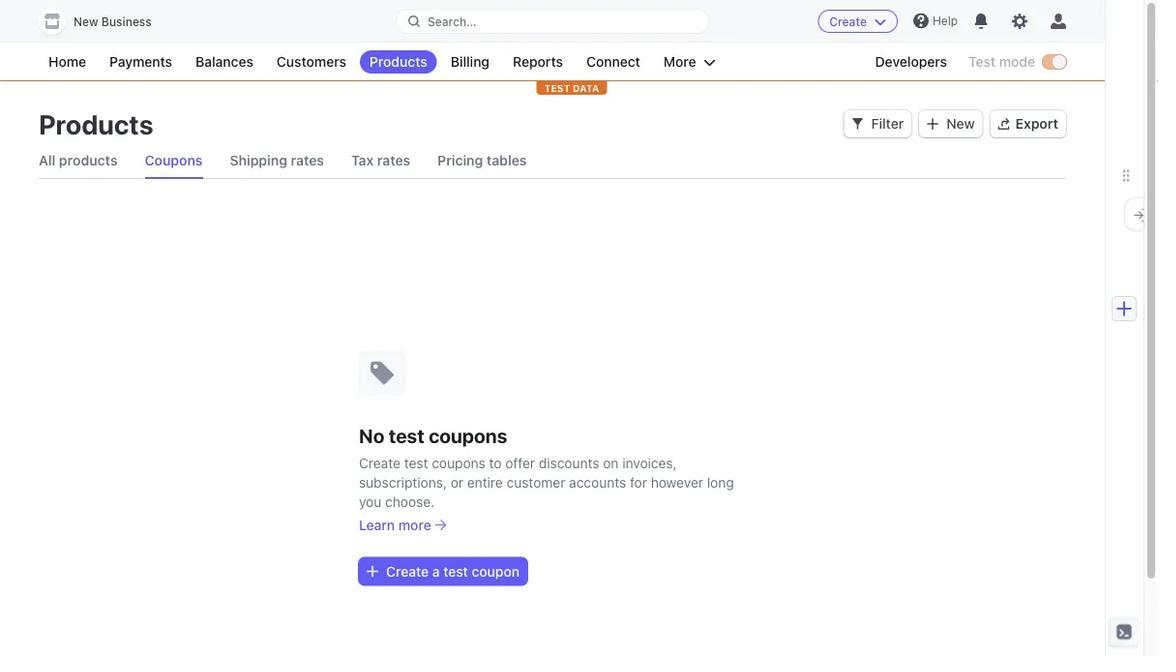 Task type: locate. For each thing, give the bounding box(es) containing it.
test for no
[[389, 424, 425, 447]]

1 vertical spatial test
[[404, 455, 428, 471]]

for
[[630, 474, 647, 490]]

choose.
[[385, 493, 435, 509]]

2 vertical spatial create
[[386, 563, 429, 579]]

svg image down learn
[[367, 566, 378, 577]]

new business button
[[39, 8, 171, 35]]

create for create a test coupon
[[386, 563, 429, 579]]

create
[[830, 15, 867, 28], [359, 455, 401, 471], [386, 563, 429, 579]]

coupons inside create test coupons to offer discounts on invoices, subscriptions, or entire customer accounts for however long you choose.
[[432, 455, 486, 471]]

products up products
[[39, 108, 153, 140]]

0 vertical spatial create
[[830, 15, 867, 28]]

coupons up or
[[432, 455, 486, 471]]

coupon
[[472, 563, 520, 579]]

offer
[[505, 455, 535, 471]]

2 rates from the left
[[377, 152, 410, 168]]

test up subscriptions,
[[404, 455, 428, 471]]

coupons
[[429, 424, 507, 447], [432, 455, 486, 471]]

balances
[[196, 54, 253, 70]]

test inside 'link'
[[443, 563, 468, 579]]

1 rates from the left
[[291, 152, 324, 168]]

new left business
[[74, 15, 98, 29]]

1 horizontal spatial svg image
[[852, 118, 864, 130]]

create inside 'link'
[[386, 563, 429, 579]]

1 vertical spatial create
[[359, 455, 401, 471]]

create inside button
[[830, 15, 867, 28]]

rates right tax
[[377, 152, 410, 168]]

0 vertical spatial new
[[74, 15, 98, 29]]

more
[[399, 517, 431, 533]]

tax
[[351, 152, 374, 168]]

new inside button
[[74, 15, 98, 29]]

new for new business
[[74, 15, 98, 29]]

create down "no"
[[359, 455, 401, 471]]

mode
[[999, 54, 1035, 70]]

new down test
[[947, 116, 975, 132]]

create test coupons to offer discounts on invoices, subscriptions, or entire customer accounts for however long you choose.
[[359, 455, 734, 509]]

learn more link
[[359, 515, 447, 535]]

0 horizontal spatial rates
[[291, 152, 324, 168]]

1 vertical spatial coupons
[[432, 455, 486, 471]]

products left billing
[[370, 54, 427, 70]]

shipping rates link
[[230, 143, 324, 178]]

help button
[[906, 5, 966, 36]]

Search… search field
[[397, 9, 708, 33]]

tax rates link
[[351, 143, 410, 178]]

new link
[[919, 110, 983, 137]]

payments link
[[100, 50, 182, 74]]

export button
[[990, 110, 1066, 137]]

coupons
[[145, 152, 203, 168]]

discounts
[[539, 455, 599, 471]]

create inside create test coupons to offer discounts on invoices, subscriptions, or entire customer accounts for however long you choose.
[[359, 455, 401, 471]]

0 horizontal spatial new
[[74, 15, 98, 29]]

rates for tax rates
[[377, 152, 410, 168]]

customers
[[277, 54, 346, 70]]

coupons for create
[[432, 455, 486, 471]]

products link
[[360, 50, 437, 74]]

svg image right filter
[[927, 118, 939, 130]]

tab list
[[39, 143, 1066, 179]]

svg image
[[852, 118, 864, 130], [927, 118, 939, 130], [367, 566, 378, 577]]

new
[[74, 15, 98, 29], [947, 116, 975, 132]]

1 vertical spatial products
[[39, 108, 153, 140]]

entire
[[467, 474, 503, 490]]

rates for shipping rates
[[291, 152, 324, 168]]

no test coupons
[[359, 424, 507, 447]]

test
[[544, 82, 570, 93]]

test right a
[[443, 563, 468, 579]]

2 vertical spatial test
[[443, 563, 468, 579]]

filter button
[[844, 110, 912, 137]]

svg image left filter
[[852, 118, 864, 130]]

invoices,
[[622, 455, 677, 471]]

no
[[359, 424, 385, 447]]

balances link
[[186, 50, 263, 74]]

pricing tables
[[438, 152, 527, 168]]

svg image inside new link
[[927, 118, 939, 130]]

subscriptions,
[[359, 474, 447, 490]]

billing
[[451, 54, 490, 70]]

rates right shipping
[[291, 152, 324, 168]]

create up developers link
[[830, 15, 867, 28]]

test right "no"
[[389, 424, 425, 447]]

or
[[451, 474, 464, 490]]

0 vertical spatial products
[[370, 54, 427, 70]]

you
[[359, 493, 382, 509]]

rates
[[291, 152, 324, 168], [377, 152, 410, 168]]

test for create
[[404, 455, 428, 471]]

0 vertical spatial coupons
[[429, 424, 507, 447]]

svg image inside create a test coupon 'link'
[[367, 566, 378, 577]]

0 horizontal spatial svg image
[[367, 566, 378, 577]]

create left a
[[386, 563, 429, 579]]

2 horizontal spatial svg image
[[927, 118, 939, 130]]

0 vertical spatial test
[[389, 424, 425, 447]]

create for create test coupons to offer discounts on invoices, subscriptions, or entire customer accounts for however long you choose.
[[359, 455, 401, 471]]

1 horizontal spatial rates
[[377, 152, 410, 168]]

tab list containing all products
[[39, 143, 1066, 179]]

reports link
[[503, 50, 573, 74]]

products
[[370, 54, 427, 70], [39, 108, 153, 140]]

1 vertical spatial new
[[947, 116, 975, 132]]

coupons up to
[[429, 424, 507, 447]]

test
[[389, 424, 425, 447], [404, 455, 428, 471], [443, 563, 468, 579]]

reports
[[513, 54, 563, 70]]

data
[[573, 82, 599, 93]]

pricing tables link
[[438, 143, 527, 178]]

accounts
[[569, 474, 626, 490]]

on
[[603, 455, 619, 471]]

tax rates
[[351, 152, 410, 168]]

create a test coupon link
[[359, 558, 527, 585]]

create button
[[818, 10, 898, 33]]

1 horizontal spatial new
[[947, 116, 975, 132]]

test inside create test coupons to offer discounts on invoices, subscriptions, or entire customer accounts for however long you choose.
[[404, 455, 428, 471]]

svg image for new
[[927, 118, 939, 130]]

business
[[101, 15, 152, 29]]

payments
[[109, 54, 172, 70]]

svg image inside filter popup button
[[852, 118, 864, 130]]



Task type: describe. For each thing, give the bounding box(es) containing it.
shipping
[[230, 152, 287, 168]]

Search… text field
[[397, 9, 708, 33]]

create a test coupon
[[386, 563, 520, 579]]

billing link
[[441, 50, 499, 74]]

pricing
[[438, 152, 483, 168]]

a
[[432, 563, 440, 579]]

test
[[969, 54, 996, 70]]

svg image for filter
[[852, 118, 864, 130]]

search…
[[428, 15, 477, 28]]

learn more
[[359, 517, 431, 533]]

help
[[933, 14, 958, 28]]

developers link
[[866, 50, 957, 74]]

new business
[[74, 15, 152, 29]]

however
[[651, 474, 703, 490]]

all products link
[[39, 143, 118, 178]]

export
[[1016, 116, 1059, 132]]

connect link
[[577, 50, 650, 74]]

to
[[489, 455, 502, 471]]

all
[[39, 152, 55, 168]]

connect
[[586, 54, 640, 70]]

learn
[[359, 517, 395, 533]]

long
[[707, 474, 734, 490]]

new for new
[[947, 116, 975, 132]]

customers link
[[267, 50, 356, 74]]

customer
[[507, 474, 565, 490]]

notifications image
[[973, 14, 989, 29]]

shipping rates
[[230, 152, 324, 168]]

0 horizontal spatial products
[[39, 108, 153, 140]]

more button
[[654, 50, 725, 74]]

test data
[[544, 82, 599, 93]]

coupons link
[[145, 143, 203, 178]]

tables
[[487, 152, 527, 168]]

developers
[[875, 54, 947, 70]]

1 horizontal spatial products
[[370, 54, 427, 70]]

test mode
[[969, 54, 1035, 70]]

create for create
[[830, 15, 867, 28]]

products
[[59, 152, 118, 168]]

all products
[[39, 152, 118, 168]]

svg image for create a test coupon
[[367, 566, 378, 577]]

coupons for no
[[429, 424, 507, 447]]

more
[[664, 54, 696, 70]]

home
[[48, 54, 86, 70]]

home link
[[39, 50, 96, 74]]

filter
[[871, 116, 904, 132]]



Task type: vqa. For each thing, say whether or not it's contained in the screenshot.
Add Decline reason image at the right of the page
no



